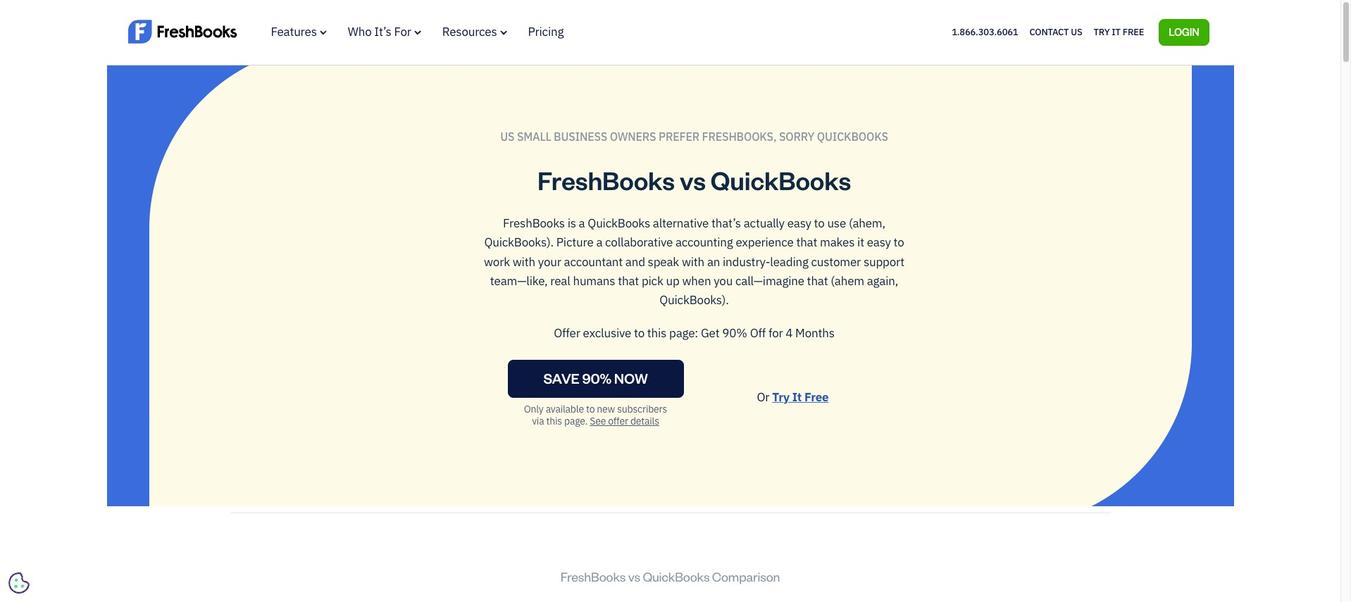 Task type: describe. For each thing, give the bounding box(es) containing it.
1 horizontal spatial this
[[648, 325, 667, 341]]

get
[[701, 325, 720, 341]]

that up leading
[[797, 235, 818, 250]]

industry-
[[723, 254, 771, 270]]

use
[[828, 216, 846, 231]]

freshbooks,
[[702, 129, 777, 143]]

experience
[[736, 235, 794, 250]]

owners
[[610, 129, 656, 143]]

freshbooks logo image
[[128, 18, 237, 45]]

contact us link
[[1030, 23, 1083, 41]]

details
[[631, 415, 660, 428]]

makes
[[820, 235, 855, 250]]

freshbooks for freshbooks is a quickbooks alternative that's actually easy to use (ahem, quickbooks). picture a collaborative accounting experience that makes it easy to work with your accountant and speak with an industry-leading customer support team—like, real humans that pick up when you call—imagine that (ahem again, quickbooks).
[[503, 216, 565, 231]]

speak
[[648, 254, 679, 270]]

picture
[[557, 235, 594, 250]]

(ahem
[[831, 273, 865, 289]]

call—imagine
[[736, 273, 805, 289]]

vs for freshbooks vs quickbooks
[[680, 163, 706, 197]]

freshbooks for freshbooks vs quickbooks
[[538, 163, 675, 197]]

an
[[707, 254, 720, 270]]

resources link
[[442, 24, 507, 39]]

and
[[626, 254, 645, 270]]

0 vertical spatial a
[[579, 216, 585, 231]]

offer
[[554, 325, 581, 341]]

subscribers
[[617, 403, 668, 416]]

prefer
[[659, 129, 700, 143]]

try it free
[[1094, 26, 1145, 38]]

it's
[[374, 24, 392, 39]]

or try it free
[[757, 390, 829, 405]]

us
[[501, 129, 515, 143]]

cookie preferences image
[[8, 573, 30, 594]]

to inside only available to new subscribers via this page.
[[586, 403, 595, 416]]

0 horizontal spatial free
[[805, 390, 829, 405]]

features link
[[271, 24, 327, 39]]

login link
[[1159, 19, 1210, 46]]

quickbooks down sorry
[[711, 163, 851, 197]]

(ahem,
[[849, 216, 886, 231]]

exclusive
[[583, 325, 632, 341]]

accountant
[[564, 254, 623, 270]]

pick
[[642, 273, 664, 289]]

pricing
[[528, 24, 564, 39]]

via
[[532, 415, 544, 428]]

1 horizontal spatial it
[[1112, 26, 1121, 38]]

1 vertical spatial 90%
[[582, 369, 612, 388]]

see
[[590, 415, 606, 428]]

up
[[666, 273, 680, 289]]

accounting
[[676, 235, 733, 250]]

that's
[[712, 216, 741, 231]]

1 vertical spatial try
[[773, 390, 790, 405]]

months
[[796, 325, 835, 341]]

contact
[[1030, 26, 1069, 38]]

support
[[864, 254, 905, 270]]

us small business owners prefer freshbooks, sorry quickbooks
[[501, 129, 889, 143]]

for
[[769, 325, 783, 341]]

features
[[271, 24, 317, 39]]

that down customer
[[807, 273, 828, 289]]

for
[[394, 24, 411, 39]]

collaborative
[[605, 235, 673, 250]]

when
[[683, 273, 711, 289]]

customer
[[811, 254, 861, 270]]

0 vertical spatial easy
[[788, 216, 812, 231]]

to right exclusive at left
[[634, 325, 645, 341]]

try it free link
[[1094, 23, 1145, 41]]

freshbooks for freshbooks vs quickbooks comparison
[[561, 569, 626, 585]]

quickbooks left comparison at the right bottom
[[643, 569, 710, 585]]



Task type: vqa. For each thing, say whether or not it's contained in the screenshot.
easy
yes



Task type: locate. For each thing, give the bounding box(es) containing it.
quickbooks inside freshbooks is a quickbooks alternative that's actually easy to use (ahem, quickbooks). picture a collaborative accounting experience that makes it easy to work with your accountant and speak with an industry-leading customer support team—like, real humans that pick up when you call—imagine that (ahem again, quickbooks).
[[588, 216, 650, 231]]

0 vertical spatial this
[[648, 325, 667, 341]]

2 vertical spatial freshbooks
[[561, 569, 626, 585]]

freshbooks is a quickbooks alternative that's actually easy to use (ahem, quickbooks). picture a collaborative accounting experience that makes it easy to work with your accountant and speak with an industry-leading customer support team—like, real humans that pick up when you call—imagine that (ahem again, quickbooks).
[[484, 216, 905, 308]]

with up the when
[[682, 254, 705, 270]]

it
[[1112, 26, 1121, 38], [858, 235, 865, 250]]

90% up new
[[582, 369, 612, 388]]

leading
[[770, 254, 809, 270]]

with
[[513, 254, 536, 270], [682, 254, 705, 270]]

business
[[554, 129, 608, 143]]

pricing link
[[528, 24, 564, 39]]

contact us
[[1030, 26, 1083, 38]]

quickbooks). up work
[[484, 235, 554, 250]]

try
[[1094, 26, 1110, 38], [773, 390, 790, 405]]

to up support
[[894, 235, 905, 250]]

try right us
[[1094, 26, 1110, 38]]

0 horizontal spatial it
[[858, 235, 865, 250]]

0 vertical spatial quickbooks).
[[484, 235, 554, 250]]

it down '(ahem,'
[[858, 235, 865, 250]]

it right us
[[1112, 26, 1121, 38]]

free
[[1123, 26, 1145, 38], [805, 390, 829, 405]]

us
[[1071, 26, 1083, 38]]

1.866.303.6061
[[952, 26, 1019, 38]]

with up the team—like,
[[513, 254, 536, 270]]

easy right actually
[[788, 216, 812, 231]]

0 horizontal spatial a
[[579, 216, 585, 231]]

1 horizontal spatial quickbooks).
[[660, 293, 729, 308]]

0 vertical spatial vs
[[680, 163, 706, 197]]

this right via in the left of the page
[[547, 415, 562, 428]]

save 90% now link
[[508, 360, 684, 398]]

90%
[[723, 325, 748, 341], [582, 369, 612, 388]]

try it free link
[[773, 390, 829, 405]]

0 horizontal spatial easy
[[788, 216, 812, 231]]

page:
[[670, 325, 698, 341]]

4
[[786, 325, 793, 341]]

small
[[517, 129, 551, 143]]

a up accountant
[[596, 235, 603, 250]]

this left page:
[[648, 325, 667, 341]]

page.
[[564, 415, 588, 428]]

vs
[[680, 163, 706, 197], [628, 569, 641, 585]]

now
[[614, 369, 648, 388]]

1 horizontal spatial 90%
[[723, 325, 748, 341]]

team—like,
[[490, 273, 548, 289]]

free right it
[[805, 390, 829, 405]]

1 horizontal spatial a
[[596, 235, 603, 250]]

you
[[714, 273, 733, 289]]

humans
[[573, 273, 616, 289]]

1 vertical spatial a
[[596, 235, 603, 250]]

1 horizontal spatial easy
[[867, 235, 891, 250]]

0 vertical spatial try
[[1094, 26, 1110, 38]]

0 horizontal spatial quickbooks).
[[484, 235, 554, 250]]

0 vertical spatial 90%
[[723, 325, 748, 341]]

this
[[648, 325, 667, 341], [547, 415, 562, 428]]

work
[[484, 254, 510, 270]]

quickbooks).
[[484, 235, 554, 250], [660, 293, 729, 308]]

2 with from the left
[[682, 254, 705, 270]]

1 vertical spatial this
[[547, 415, 562, 428]]

cookie consent banner dialog
[[11, 429, 222, 592]]

0 vertical spatial freshbooks
[[538, 163, 675, 197]]

quickbooks
[[817, 129, 889, 143], [711, 163, 851, 197], [588, 216, 650, 231], [643, 569, 710, 585]]

1 horizontal spatial try
[[1094, 26, 1110, 38]]

1 vertical spatial freshbooks
[[503, 216, 565, 231]]

available
[[546, 403, 584, 416]]

1 vertical spatial it
[[858, 235, 865, 250]]

easy up support
[[867, 235, 891, 250]]

1 vertical spatial quickbooks).
[[660, 293, 729, 308]]

only
[[524, 403, 544, 416]]

freshbooks inside freshbooks is a quickbooks alternative that's actually easy to use (ahem, quickbooks). picture a collaborative accounting experience that makes it easy to work with your accountant and speak with an industry-leading customer support team—like, real humans that pick up when you call—imagine that (ahem again, quickbooks).
[[503, 216, 565, 231]]

1 with from the left
[[513, 254, 536, 270]]

0 horizontal spatial vs
[[628, 569, 641, 585]]

who it's for
[[348, 24, 411, 39]]

who
[[348, 24, 372, 39]]

0 vertical spatial free
[[1123, 26, 1145, 38]]

this inside only available to new subscribers via this page.
[[547, 415, 562, 428]]

is
[[568, 216, 576, 231]]

or
[[757, 390, 770, 405]]

vs for freshbooks vs quickbooks comparison
[[628, 569, 641, 585]]

actually
[[744, 216, 785, 231]]

0 horizontal spatial this
[[547, 415, 562, 428]]

sorry
[[779, 129, 815, 143]]

to
[[814, 216, 825, 231], [894, 235, 905, 250], [634, 325, 645, 341], [586, 403, 595, 416]]

a right is
[[579, 216, 585, 231]]

it
[[793, 390, 802, 405]]

that down and
[[618, 273, 639, 289]]

1 horizontal spatial free
[[1123, 26, 1145, 38]]

off
[[750, 325, 766, 341]]

free left login link
[[1123, 26, 1145, 38]]

quickbooks). down the when
[[660, 293, 729, 308]]

only available to new subscribers via this page.
[[524, 403, 668, 428]]

login
[[1169, 25, 1200, 38]]

1 vertical spatial vs
[[628, 569, 641, 585]]

1 vertical spatial easy
[[867, 235, 891, 250]]

real
[[551, 273, 571, 289]]

quickbooks right sorry
[[817, 129, 889, 143]]

freshbooks vs quickbooks comparison
[[561, 569, 780, 585]]

freshbooks
[[538, 163, 675, 197], [503, 216, 565, 231], [561, 569, 626, 585]]

0 horizontal spatial try
[[773, 390, 790, 405]]

see offer details
[[590, 415, 660, 428]]

freshbooks vs quickbooks
[[538, 163, 851, 197]]

1.866.303.6061 link
[[952, 26, 1019, 38]]

1 horizontal spatial vs
[[680, 163, 706, 197]]

to left use
[[814, 216, 825, 231]]

it inside freshbooks is a quickbooks alternative that's actually easy to use (ahem, quickbooks). picture a collaborative accounting experience that makes it easy to work with your accountant and speak with an industry-leading customer support team—like, real humans that pick up when you call—imagine that (ahem again, quickbooks).
[[858, 235, 865, 250]]

0 horizontal spatial with
[[513, 254, 536, 270]]

resources
[[442, 24, 497, 39]]

1 vertical spatial free
[[805, 390, 829, 405]]

comparison
[[712, 569, 780, 585]]

1 horizontal spatial with
[[682, 254, 705, 270]]

offer exclusive to this page: get 90% off for 4 months
[[554, 325, 835, 341]]

0 vertical spatial it
[[1112, 26, 1121, 38]]

alternative
[[653, 216, 709, 231]]

a
[[579, 216, 585, 231], [596, 235, 603, 250]]

new
[[597, 403, 615, 416]]

try left it
[[773, 390, 790, 405]]

90% left off
[[723, 325, 748, 341]]

save
[[544, 369, 580, 388]]

save 90% now
[[544, 369, 648, 388]]

to left new
[[586, 403, 595, 416]]

easy
[[788, 216, 812, 231], [867, 235, 891, 250]]

who it's for link
[[348, 24, 421, 39]]

quickbooks up collaborative
[[588, 216, 650, 231]]

offer
[[608, 415, 629, 428]]

again,
[[867, 273, 899, 289]]

your
[[538, 254, 561, 270]]

0 horizontal spatial 90%
[[582, 369, 612, 388]]



